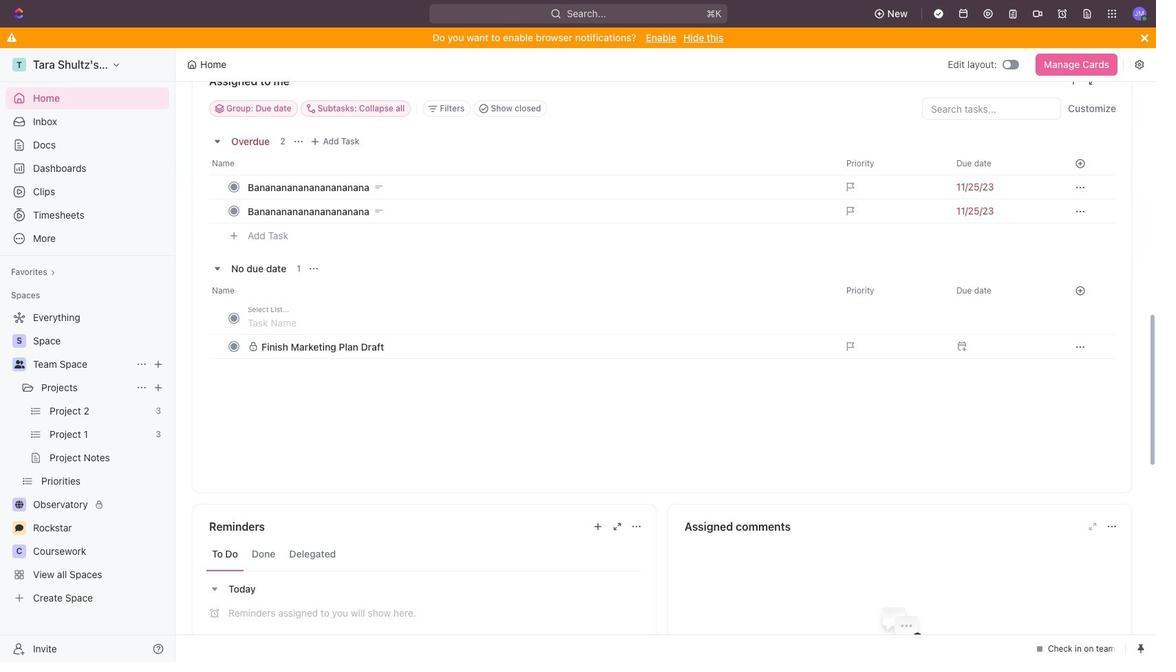Task type: locate. For each thing, give the bounding box(es) containing it.
space, , element
[[12, 334, 26, 348]]

coursework, , element
[[12, 545, 26, 559]]

tree
[[6, 307, 169, 610]]

tab list
[[206, 538, 642, 572]]

sidebar navigation
[[0, 48, 178, 663]]

tara shultz's workspace, , element
[[12, 58, 26, 72]]



Task type: describe. For each thing, give the bounding box(es) containing it.
user group image
[[14, 361, 24, 369]]

Task Name text field
[[248, 312, 650, 334]]

tree inside the sidebar navigation
[[6, 307, 169, 610]]

comment image
[[15, 524, 23, 533]]

Search tasks... text field
[[923, 98, 1060, 119]]

globe image
[[15, 501, 23, 509]]



Task type: vqa. For each thing, say whether or not it's contained in the screenshot.
Folders
no



